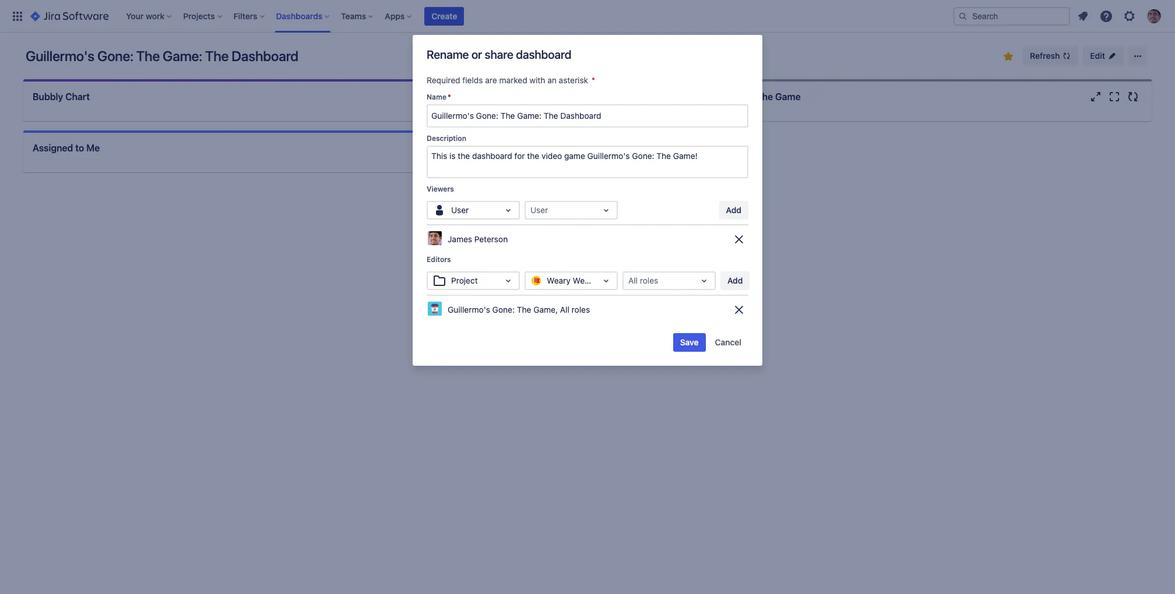Task type: describe. For each thing, give the bounding box(es) containing it.
open image up the guillermo's gone: the game , all roles
[[502, 274, 516, 288]]

project
[[451, 276, 478, 286]]

game:
[[163, 48, 202, 64]]

remove viewer permission for user james peterson image
[[733, 233, 747, 247]]

add button for project
[[721, 272, 750, 290]]

primary element
[[7, 0, 954, 32]]

bubbly chart
[[33, 92, 90, 102]]

2 user from the left
[[531, 205, 549, 215]]

Editors text field
[[433, 275, 435, 287]]

0 horizontal spatial open image
[[502, 204, 516, 218]]

fields
[[463, 75, 483, 85]]

refresh image
[[1063, 51, 1072, 61]]

refresh assigned to me image
[[558, 141, 572, 155]]

all roles
[[629, 276, 659, 286]]

or
[[472, 48, 482, 61]]

maximize resolution time: guillermo's gone: the game image
[[1108, 90, 1122, 104]]

asterisk
[[559, 75, 589, 85]]

required
[[427, 75, 461, 85]]

to
[[75, 143, 84, 153]]

guillermo's gone: the game: the dashboard
[[26, 48, 299, 64]]

save
[[681, 338, 699, 348]]

weary wear fashion
[[547, 276, 624, 286]]

with
[[530, 75, 546, 85]]

name *
[[427, 93, 451, 101]]

me
[[86, 143, 100, 153]]

assigned
[[33, 143, 73, 153]]

an
[[548, 75, 557, 85]]

guillermo's gone: the game , all roles
[[448, 305, 590, 315]]

gone: for guillermo's gone: the game , all roles
[[493, 305, 515, 315]]

gone: for guillermo's gone: the game: the dashboard
[[97, 48, 133, 64]]

wear
[[573, 276, 593, 286]]

chart
[[65, 92, 90, 102]]

refresh
[[1031, 51, 1061, 61]]

edit
[[1091, 51, 1106, 61]]

guillermo's for guillermo's gone: the game , all roles
[[448, 305, 490, 315]]

cancel
[[715, 338, 742, 348]]

edit link
[[1084, 47, 1125, 65]]

remove editor permission for project guillermo's gone: the game, all roles image
[[733, 303, 747, 317]]

0 horizontal spatial *
[[448, 93, 451, 101]]

editors
[[427, 255, 451, 264]]

save button
[[674, 334, 706, 352]]

rename
[[427, 48, 469, 61]]

2 horizontal spatial gone:
[[729, 92, 755, 102]]



Task type: vqa. For each thing, say whether or not it's contained in the screenshot.
Search Field
yes



Task type: locate. For each thing, give the bounding box(es) containing it.
0 vertical spatial open image
[[502, 204, 516, 218]]

add for project
[[728, 276, 743, 286]]

edit icon image
[[1108, 51, 1118, 61]]

the
[[136, 48, 160, 64], [205, 48, 229, 64], [757, 92, 774, 102], [517, 305, 532, 315]]

refresh bubbly chart image
[[558, 90, 572, 104]]

game
[[776, 92, 801, 102], [534, 305, 556, 315]]

0 horizontal spatial all
[[560, 305, 570, 315]]

star guillermo's gone: the game: the dashboard image
[[1002, 50, 1016, 64]]

fashion
[[595, 276, 624, 286]]

1 horizontal spatial user
[[531, 205, 549, 215]]

add up remove viewer permission for user james peterson icon
[[726, 205, 742, 215]]

refresh button
[[1024, 47, 1079, 65]]

create button
[[425, 7, 465, 25]]

0 vertical spatial *
[[592, 75, 596, 85]]

all
[[629, 276, 638, 286], [560, 305, 570, 315]]

1 vertical spatial *
[[448, 93, 451, 101]]

1 horizontal spatial *
[[592, 75, 596, 85]]

0 vertical spatial game
[[776, 92, 801, 102]]

add button up remove viewer permission for user james peterson icon
[[719, 201, 749, 220]]

marked
[[500, 75, 528, 85]]

maximize bubbly chart image
[[539, 90, 553, 104]]

guillermo's
[[26, 48, 94, 64], [677, 92, 727, 102], [448, 305, 490, 315]]

refresh resolution time: guillermo's gone: the game image
[[1127, 90, 1141, 104]]

0 horizontal spatial user
[[451, 205, 469, 215]]

1 vertical spatial open image
[[698, 274, 712, 288]]

name
[[427, 93, 447, 101]]

viewers
[[427, 185, 454, 194]]

,
[[556, 305, 558, 315]]

None field
[[428, 106, 748, 127]]

add up remove editor permission for project guillermo's gone: the game, all roles icon
[[728, 276, 743, 286]]

0 vertical spatial all
[[629, 276, 638, 286]]

add for user
[[726, 205, 742, 215]]

required fields are marked with an asterisk *
[[427, 75, 596, 85]]

guillermo's up bubbly chart
[[26, 48, 94, 64]]

1 user from the left
[[451, 205, 469, 215]]

dashboard
[[232, 48, 299, 64]]

share
[[485, 48, 514, 61]]

Description text field
[[427, 146, 749, 178]]

roles
[[640, 276, 659, 286], [572, 305, 590, 315]]

0 horizontal spatial gone:
[[97, 48, 133, 64]]

1 vertical spatial gone:
[[729, 92, 755, 102]]

0 vertical spatial gone:
[[97, 48, 133, 64]]

open image
[[502, 204, 516, 218], [698, 274, 712, 288]]

1 horizontal spatial all
[[629, 276, 638, 286]]

weary
[[547, 276, 571, 286]]

2 horizontal spatial guillermo's
[[677, 92, 727, 102]]

2 vertical spatial gone:
[[493, 305, 515, 315]]

add button
[[719, 201, 749, 220], [721, 272, 750, 290]]

1 vertical spatial add
[[728, 276, 743, 286]]

resolution
[[602, 92, 648, 102]]

1 horizontal spatial game
[[776, 92, 801, 102]]

0 vertical spatial roles
[[640, 276, 659, 286]]

guillermo's for guillermo's gone: the game: the dashboard
[[26, 48, 94, 64]]

james peterson
[[448, 234, 508, 244]]

peterson
[[475, 234, 508, 244]]

open image down this is the dashboard for the video game guillermo's gone: the game! text field
[[600, 204, 614, 218]]

bubbly
[[33, 92, 63, 102]]

description
[[427, 134, 467, 143]]

rename or share dashboard
[[427, 48, 572, 61]]

1 horizontal spatial roles
[[640, 276, 659, 286]]

roles right fashion
[[640, 276, 659, 286]]

0 horizontal spatial game
[[534, 305, 556, 315]]

0 horizontal spatial guillermo's
[[26, 48, 94, 64]]

add
[[726, 205, 742, 215], [728, 276, 743, 286]]

are
[[485, 75, 497, 85]]

None text field
[[531, 205, 533, 216], [629, 275, 631, 287], [531, 205, 533, 216], [629, 275, 631, 287]]

jira software image
[[30, 9, 109, 23], [30, 9, 109, 23]]

0 horizontal spatial roles
[[572, 305, 590, 315]]

resolution time: guillermo's gone: the game
[[602, 92, 801, 102]]

Search field
[[954, 7, 1071, 25]]

0 vertical spatial add button
[[719, 201, 749, 220]]

open image for project
[[600, 274, 614, 288]]

roles right ","
[[572, 305, 590, 315]]

1 vertical spatial add button
[[721, 272, 750, 290]]

james
[[448, 234, 472, 244]]

1 horizontal spatial gone:
[[493, 305, 515, 315]]

maximize assigned to me image
[[539, 141, 553, 155]]

add button up remove editor permission for project guillermo's gone: the game, all roles icon
[[721, 272, 750, 290]]

1 horizontal spatial guillermo's
[[448, 305, 490, 315]]

* right "name"
[[448, 93, 451, 101]]

all right fashion
[[629, 276, 638, 286]]

guillermo's down project
[[448, 305, 490, 315]]

open image right wear at the top of page
[[600, 274, 614, 288]]

add button for user
[[719, 201, 749, 220]]

1 vertical spatial all
[[560, 305, 570, 315]]

0 vertical spatial add
[[726, 205, 742, 215]]

create
[[432, 11, 458, 21]]

* right asterisk
[[592, 75, 596, 85]]

gone:
[[97, 48, 133, 64], [729, 92, 755, 102], [493, 305, 515, 315]]

all right ","
[[560, 305, 570, 315]]

2 vertical spatial guillermo's
[[448, 305, 490, 315]]

1 vertical spatial game
[[534, 305, 556, 315]]

user
[[451, 205, 469, 215], [531, 205, 549, 215]]

1 vertical spatial guillermo's
[[677, 92, 727, 102]]

*
[[592, 75, 596, 85], [448, 93, 451, 101]]

create banner
[[0, 0, 1176, 33]]

assigned to me
[[33, 143, 100, 153]]

cancel button
[[708, 334, 749, 352]]

time:
[[650, 92, 675, 102]]

open image for user
[[600, 204, 614, 218]]

dashboard
[[516, 48, 572, 61]]

search image
[[959, 11, 968, 21]]

0 vertical spatial guillermo's
[[26, 48, 94, 64]]

open image
[[600, 204, 614, 218], [502, 274, 516, 288], [600, 274, 614, 288]]

1 vertical spatial roles
[[572, 305, 590, 315]]

guillermo's right time:
[[677, 92, 727, 102]]

1 horizontal spatial open image
[[698, 274, 712, 288]]



